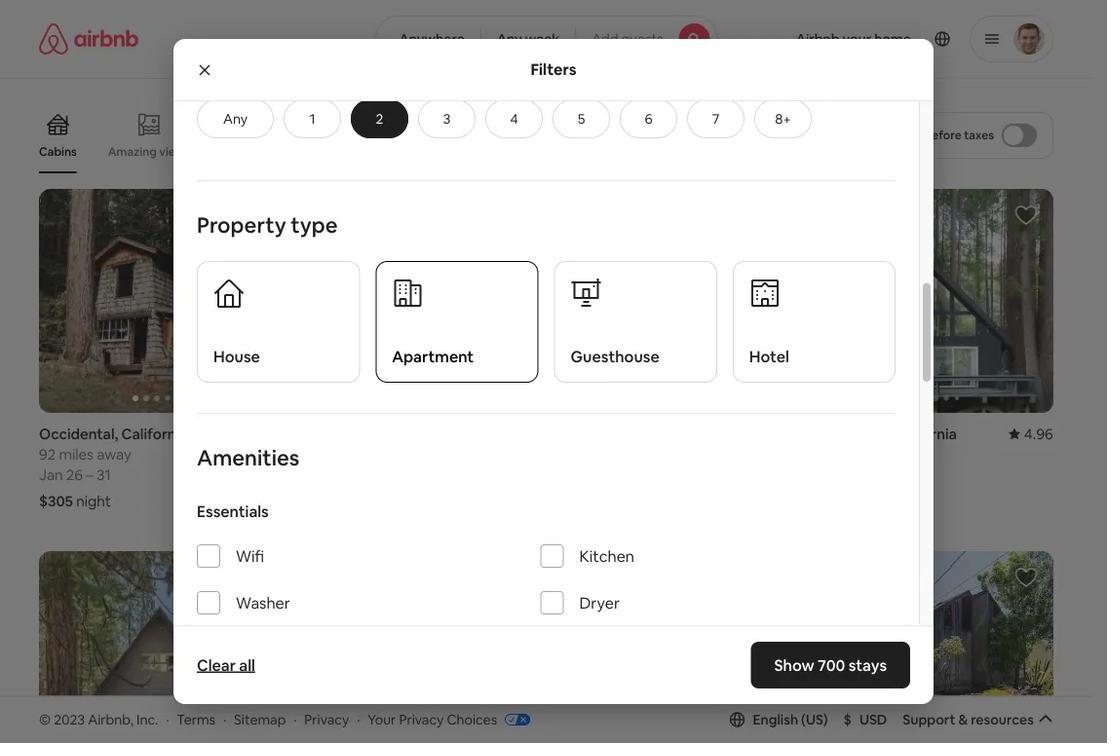 Task type: locate. For each thing, give the bounding box(es) containing it.
0 horizontal spatial show
[[501, 625, 536, 643]]

apartment button
[[376, 261, 539, 383]]

0 horizontal spatial any
[[223, 110, 248, 128]]

california for occidental, california 92 miles away jan 26 – 31 $305 night
[[121, 425, 188, 444]]

&
[[959, 711, 968, 729]]

0 horizontal spatial privacy
[[305, 711, 349, 729]]

away up 31
[[97, 445, 131, 464]]

amazing views
[[108, 144, 190, 159]]

miles right "56"
[[318, 445, 353, 464]]

2
[[376, 110, 384, 128], [328, 466, 337, 485]]

6
[[645, 110, 653, 128]]

· right terms
[[223, 711, 226, 729]]

add to wishlist: cazadero, california image
[[1015, 204, 1038, 227]]

hotel button
[[733, 261, 896, 383]]

0 vertical spatial any
[[497, 30, 522, 48]]

1 – from the left
[[86, 466, 93, 485]]

show for show map
[[501, 625, 536, 643]]

property type
[[197, 211, 338, 239]]

miles up 26
[[59, 445, 94, 464]]

privacy inside "link"
[[399, 711, 444, 729]]

your privacy choices
[[368, 711, 497, 729]]

7 right nov
[[350, 466, 358, 485]]

700
[[818, 656, 846, 676]]

taxes
[[964, 128, 994, 143]]

jan
[[39, 466, 63, 485]]

· right inc.
[[166, 711, 169, 729]]

0 horizontal spatial 2
[[328, 466, 337, 485]]

2 miles from the left
[[318, 445, 353, 464]]

0 vertical spatial 2
[[376, 110, 384, 128]]

away right "56"
[[356, 445, 391, 464]]

1 california from the left
[[121, 425, 188, 444]]

any button
[[197, 99, 274, 138]]

add guests
[[592, 30, 663, 48]]

profile element
[[741, 0, 1054, 78]]

– left 31
[[86, 466, 93, 485]]

clear all
[[197, 656, 255, 676]]

night
[[76, 492, 111, 511]]

any left week
[[497, 30, 522, 48]]

4 · from the left
[[357, 711, 360, 729]]

terms · sitemap · privacy
[[177, 711, 349, 729]]

–
[[86, 466, 93, 485], [340, 466, 347, 485]]

3
[[443, 110, 451, 128]]

0 horizontal spatial miles
[[59, 445, 94, 464]]

support & resources
[[903, 711, 1034, 729]]

1 horizontal spatial 2
[[376, 110, 384, 128]]

add
[[592, 30, 618, 48]]

8+ button
[[755, 99, 812, 138]]

miles inside 56 miles away nov 2 – 7
[[318, 445, 353, 464]]

resources
[[971, 711, 1034, 729]]

display total before taxes
[[854, 128, 994, 143]]

show inside button
[[501, 625, 536, 643]]

display total before taxes button
[[837, 112, 1054, 159]]

3 button
[[418, 99, 476, 138]]

show 700 stays
[[774, 656, 887, 676]]

0 horizontal spatial away
[[97, 445, 131, 464]]

group containing amazing views
[[39, 97, 720, 174]]

26
[[66, 466, 83, 485]]

privacy link
[[305, 711, 349, 729]]

1 horizontal spatial –
[[340, 466, 347, 485]]

1 horizontal spatial miles
[[318, 445, 353, 464]]

occidental, california 92 miles away jan 26 – 31 $305 night
[[39, 425, 188, 511]]

None search field
[[375, 16, 718, 62]]

remove from wishlist: occidental, california image
[[236, 204, 260, 227]]

1 vertical spatial 2
[[328, 466, 337, 485]]

1 vertical spatial any
[[223, 110, 248, 128]]

cazadero, california
[[818, 425, 957, 444]]

amenities
[[197, 444, 300, 472]]

california
[[121, 425, 188, 444], [891, 425, 957, 444]]

dryer
[[580, 593, 620, 613]]

– inside 56 miles away nov 2 – 7
[[340, 466, 347, 485]]

any left 1
[[223, 110, 248, 128]]

56
[[299, 445, 315, 464]]

7
[[712, 110, 720, 128], [350, 466, 358, 485]]

2 away from the left
[[356, 445, 391, 464]]

california right occidental,
[[121, 425, 188, 444]]

·
[[166, 711, 169, 729], [223, 711, 226, 729], [294, 711, 297, 729], [357, 711, 360, 729]]

1 miles from the left
[[59, 445, 94, 464]]

california inside occidental, california 92 miles away jan 26 – 31 $305 night
[[121, 425, 188, 444]]

1 horizontal spatial any
[[497, 30, 522, 48]]

· left your
[[357, 711, 360, 729]]

away inside 56 miles away nov 2 – 7
[[356, 445, 391, 464]]

nov
[[299, 466, 325, 485]]

92
[[39, 445, 56, 464]]

2 privacy from the left
[[399, 711, 444, 729]]

show 700 stays link
[[751, 642, 910, 689]]

2 inside button
[[376, 110, 384, 128]]

7 inside 56 miles away nov 2 – 7
[[350, 466, 358, 485]]

1 vertical spatial show
[[774, 656, 815, 676]]

guests
[[621, 30, 663, 48]]

0 horizontal spatial california
[[121, 425, 188, 444]]

terms
[[177, 711, 216, 729]]

type
[[291, 211, 338, 239]]

any
[[497, 30, 522, 48], [223, 110, 248, 128]]

2 – from the left
[[340, 466, 347, 485]]

1 horizontal spatial away
[[356, 445, 391, 464]]

©
[[39, 711, 51, 729]]

california right cazadero,
[[891, 425, 957, 444]]

· left privacy link
[[294, 711, 297, 729]]

support & resources button
[[903, 711, 1054, 729]]

show left map
[[501, 625, 536, 643]]

2 · from the left
[[223, 711, 226, 729]]

1 horizontal spatial show
[[774, 656, 815, 676]]

add to wishlist: twain harte, california image
[[236, 567, 260, 590]]

1 horizontal spatial privacy
[[399, 711, 444, 729]]

guesthouse button
[[554, 261, 717, 383]]

add to wishlist: santa cruz, california image
[[1015, 567, 1038, 590]]

2 inside 56 miles away nov 2 – 7
[[328, 466, 337, 485]]

sitemap link
[[234, 711, 286, 729]]

1
[[310, 110, 315, 128]]

add guests button
[[575, 16, 718, 62]]

privacy left your
[[305, 711, 349, 729]]

56 miles away nov 2 – 7
[[299, 445, 391, 485]]

any for any week
[[497, 30, 522, 48]]

2 right nov
[[328, 466, 337, 485]]

before
[[925, 128, 962, 143]]

0 horizontal spatial 7
[[350, 466, 358, 485]]

privacy right your
[[399, 711, 444, 729]]

show
[[501, 625, 536, 643], [774, 656, 815, 676]]

show for show 700 stays
[[774, 656, 815, 676]]

1 away from the left
[[97, 445, 131, 464]]

show left 700
[[774, 656, 815, 676]]

1 horizontal spatial 7
[[712, 110, 720, 128]]

miles
[[59, 445, 94, 464], [318, 445, 353, 464]]

2 right 1
[[376, 110, 384, 128]]

2 button
[[351, 99, 408, 138]]

stays
[[849, 656, 887, 676]]

sitemap
[[234, 711, 286, 729]]

0 horizontal spatial –
[[86, 466, 93, 485]]

hotel
[[749, 347, 789, 367]]

terms link
[[177, 711, 216, 729]]

cazadero,
[[818, 425, 888, 444]]

– right nov
[[340, 466, 347, 485]]

group
[[39, 97, 720, 174], [39, 189, 275, 413], [299, 189, 535, 413], [558, 189, 794, 413], [818, 189, 1054, 413], [39, 552, 275, 744], [299, 552, 535, 744], [558, 552, 794, 744], [818, 552, 1054, 744]]

1 horizontal spatial california
[[891, 425, 957, 444]]

0 vertical spatial 7
[[712, 110, 720, 128]]

away
[[97, 445, 131, 464], [356, 445, 391, 464]]

occidental,
[[39, 425, 118, 444]]

privacy
[[305, 711, 349, 729], [399, 711, 444, 729]]

4 button
[[486, 99, 543, 138]]

all
[[239, 656, 255, 676]]

any inside filters dialog
[[223, 110, 248, 128]]

cabins
[[39, 144, 77, 159]]

0 vertical spatial show
[[501, 625, 536, 643]]

7 left 8+
[[712, 110, 720, 128]]

1 vertical spatial 7
[[350, 466, 358, 485]]

2 california from the left
[[891, 425, 957, 444]]

show inside filters dialog
[[774, 656, 815, 676]]



Task type: vqa. For each thing, say whether or not it's contained in the screenshot.
Suíte
no



Task type: describe. For each thing, give the bounding box(es) containing it.
essentials
[[197, 502, 269, 522]]

california for cazadero, california
[[891, 425, 957, 444]]

english
[[753, 711, 799, 729]]

support
[[903, 711, 956, 729]]

apartment
[[392, 347, 474, 367]]

any for any
[[223, 110, 248, 128]]

map
[[539, 625, 568, 643]]

usd
[[860, 711, 887, 729]]

– inside occidental, california 92 miles away jan 26 – 31 $305 night
[[86, 466, 93, 485]]

anywhere
[[399, 30, 465, 48]]

filters
[[531, 59, 577, 79]]

amazing
[[108, 144, 157, 159]]

your
[[368, 711, 396, 729]]

kitchen
[[580, 547, 635, 567]]

1 privacy from the left
[[305, 711, 349, 729]]

airbnb,
[[88, 711, 134, 729]]

(us)
[[801, 711, 828, 729]]

7 inside button
[[712, 110, 720, 128]]

31
[[97, 466, 111, 485]]

show map button
[[482, 611, 611, 658]]

miles inside occidental, california 92 miles away jan 26 – 31 $305 night
[[59, 445, 94, 464]]

filters dialog
[[174, 0, 934, 740]]

$ usd
[[844, 711, 887, 729]]

guesthouse
[[571, 347, 660, 367]]

8+
[[775, 110, 791, 128]]

1 button
[[284, 99, 341, 138]]

any week
[[497, 30, 560, 48]]

any week button
[[480, 16, 576, 62]]

week
[[525, 30, 560, 48]]

4
[[510, 110, 518, 128]]

5 button
[[553, 99, 610, 138]]

english (us)
[[753, 711, 828, 729]]

english (us) button
[[730, 711, 828, 729]]

none search field containing anywhere
[[375, 16, 718, 62]]

choices
[[447, 711, 497, 729]]

clear all button
[[187, 646, 265, 685]]

3 · from the left
[[294, 711, 297, 729]]

5
[[578, 110, 585, 128]]

away inside occidental, california 92 miles away jan 26 – 31 $305 night
[[97, 445, 131, 464]]

display
[[854, 128, 894, 143]]

house button
[[197, 261, 360, 383]]

show map
[[501, 625, 568, 643]]

total
[[896, 128, 922, 143]]

$
[[844, 711, 852, 729]]

clear
[[197, 656, 236, 676]]

6 button
[[620, 99, 678, 138]]

4.96
[[1024, 425, 1054, 444]]

property
[[197, 211, 286, 239]]

any element
[[217, 110, 253, 128]]

7 button
[[687, 99, 745, 138]]

washer
[[236, 593, 290, 613]]

2023
[[54, 711, 85, 729]]

wifi
[[236, 547, 264, 567]]

anywhere button
[[375, 16, 481, 62]]

inc.
[[136, 711, 158, 729]]

house
[[213, 347, 260, 367]]

views
[[159, 144, 190, 159]]

4.96 out of 5 average rating image
[[1009, 425, 1054, 444]]

© 2023 airbnb, inc. ·
[[39, 711, 169, 729]]

1 · from the left
[[166, 711, 169, 729]]

$305
[[39, 492, 73, 511]]

8+ element
[[775, 110, 791, 128]]



